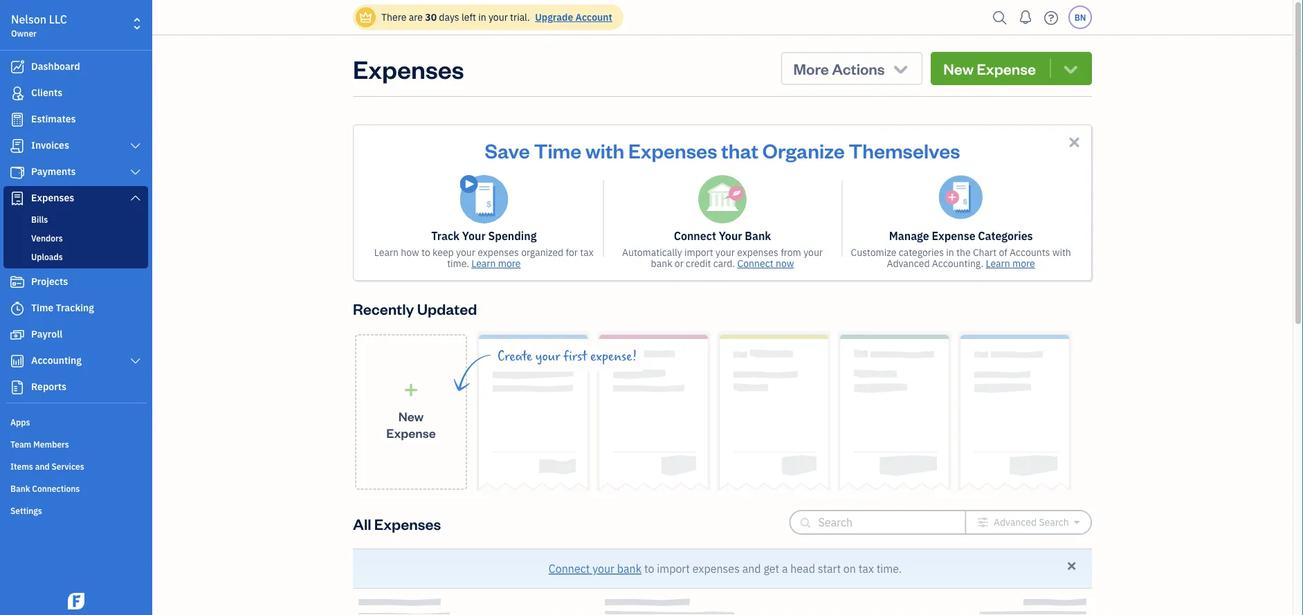 Task type: describe. For each thing, give the bounding box(es) containing it.
expenses for and
[[693, 562, 740, 576]]

all
[[353, 514, 371, 534]]

uploads
[[31, 251, 63, 262]]

learn more for categories
[[986, 257, 1036, 270]]

categories
[[978, 229, 1033, 243]]

expenses for organized
[[478, 246, 519, 259]]

customize categories in the chart of accounts with advanced accounting.
[[851, 246, 1072, 270]]

or
[[675, 257, 684, 270]]

bn button
[[1069, 6, 1092, 29]]

updated
[[417, 299, 477, 318]]

more for spending
[[498, 257, 521, 270]]

tracking
[[56, 302, 94, 314]]

to inside learn how to keep your expenses organized for tax time.
[[422, 246, 430, 259]]

expenses link
[[3, 186, 148, 211]]

apps
[[10, 417, 30, 428]]

manage
[[889, 229, 930, 243]]

first
[[564, 349, 587, 364]]

settings
[[10, 505, 42, 516]]

uploads link
[[6, 249, 145, 265]]

customize
[[851, 246, 897, 259]]

items and services link
[[3, 456, 148, 476]]

spending
[[488, 229, 537, 243]]

estimates
[[31, 113, 76, 125]]

30
[[425, 11, 437, 24]]

expense image
[[9, 192, 26, 206]]

connections
[[32, 483, 80, 494]]

create
[[498, 349, 532, 364]]

report image
[[9, 381, 26, 395]]

expenses inside main element
[[31, 191, 74, 204]]

1 horizontal spatial bank
[[745, 229, 771, 243]]

in inside customize categories in the chart of accounts with advanced accounting.
[[947, 246, 955, 259]]

more actions button
[[781, 52, 923, 85]]

credit
[[686, 257, 711, 270]]

manage expense categories image
[[939, 175, 984, 219]]

settings link
[[3, 500, 148, 521]]

actions
[[832, 59, 885, 78]]

expenses right all
[[374, 514, 441, 534]]

from
[[781, 246, 802, 259]]

1 horizontal spatial to
[[644, 562, 655, 576]]

recently
[[353, 299, 414, 318]]

chevron large down image for accounting
[[129, 356, 142, 367]]

new inside new expense button
[[944, 59, 974, 78]]

with inside customize categories in the chart of accounts with advanced accounting.
[[1053, 246, 1072, 259]]

expense for manage expense categories image
[[932, 229, 976, 243]]

payroll
[[31, 328, 63, 341]]

dashboard link
[[3, 55, 148, 80]]

bn
[[1075, 12, 1086, 23]]

bank connections link
[[3, 478, 148, 498]]

bank inside automatically import your expenses from your bank or credit card.
[[651, 257, 673, 270]]

left
[[462, 11, 476, 24]]

0 vertical spatial in
[[479, 11, 486, 24]]

reports
[[31, 380, 66, 393]]

vendors
[[31, 233, 63, 244]]

team members
[[10, 439, 69, 450]]

your for track
[[462, 229, 486, 243]]

connect for connect your bank
[[674, 229, 716, 243]]

and inside main element
[[35, 461, 50, 472]]

invoices link
[[3, 134, 148, 159]]

upgrade account link
[[533, 11, 613, 24]]

for
[[566, 246, 578, 259]]

notifications image
[[1015, 3, 1037, 31]]

projects link
[[3, 270, 148, 295]]

project image
[[9, 276, 26, 289]]

2 vertical spatial connect
[[549, 562, 590, 576]]

dashboard
[[31, 60, 80, 73]]

the
[[957, 246, 971, 259]]

accounting link
[[3, 349, 148, 374]]

import inside automatically import your expenses from your bank or credit card.
[[685, 246, 714, 259]]

there
[[381, 11, 407, 24]]

estimate image
[[9, 113, 26, 127]]

new expense link
[[355, 334, 467, 490]]

Search text field
[[819, 512, 943, 534]]

are
[[409, 11, 423, 24]]

payments link
[[3, 160, 148, 185]]

bills link
[[6, 211, 145, 228]]

accounts
[[1010, 246, 1051, 259]]

chevron large down image for expenses
[[129, 192, 142, 204]]

time tracking
[[31, 302, 94, 314]]

bank inside main element
[[10, 483, 30, 494]]

chart
[[973, 246, 997, 259]]

track
[[431, 229, 460, 243]]

a
[[782, 562, 788, 576]]

1 vertical spatial tax
[[859, 562, 874, 576]]

track your spending
[[431, 229, 537, 243]]

upgrade
[[535, 11, 573, 24]]

0 vertical spatial with
[[586, 137, 625, 163]]

automatically
[[622, 246, 682, 259]]

bills
[[31, 214, 48, 225]]

more for categories
[[1013, 257, 1036, 270]]

dashboard image
[[9, 60, 26, 74]]

new expense button
[[931, 52, 1092, 85]]



Task type: vqa. For each thing, say whether or not it's contained in the screenshot.
time. within Learn how to keep your expenses organized for tax time.
yes



Task type: locate. For each thing, give the bounding box(es) containing it.
connect your bank button
[[549, 561, 642, 577]]

more right of
[[1013, 257, 1036, 270]]

learn more down track your spending
[[472, 257, 521, 270]]

learn more
[[472, 257, 521, 270], [986, 257, 1036, 270]]

time. right on
[[877, 562, 902, 576]]

invoices
[[31, 139, 69, 152]]

0 horizontal spatial your
[[462, 229, 486, 243]]

advanced
[[887, 257, 930, 270]]

team members link
[[3, 433, 148, 454]]

chevron large down image
[[129, 141, 142, 152]]

2 vertical spatial expense
[[387, 425, 436, 441]]

bank up connect now
[[745, 229, 771, 243]]

0 horizontal spatial and
[[35, 461, 50, 472]]

1 vertical spatial expense
[[932, 229, 976, 243]]

1 horizontal spatial new
[[944, 59, 974, 78]]

0 vertical spatial time
[[534, 137, 582, 163]]

0 horizontal spatial tax
[[580, 246, 594, 259]]

0 horizontal spatial learn more
[[472, 257, 521, 270]]

1 horizontal spatial in
[[947, 246, 955, 259]]

1 horizontal spatial learn
[[472, 257, 496, 270]]

apps link
[[3, 411, 148, 432]]

head
[[791, 562, 815, 576]]

time. inside learn how to keep your expenses organized for tax time.
[[447, 257, 469, 270]]

0 vertical spatial bank
[[651, 257, 673, 270]]

expenses up bills
[[31, 191, 74, 204]]

0 vertical spatial new expense
[[944, 59, 1036, 78]]

1 horizontal spatial more
[[1013, 257, 1036, 270]]

with
[[586, 137, 625, 163], [1053, 246, 1072, 259]]

0 vertical spatial new
[[944, 59, 974, 78]]

your inside learn how to keep your expenses organized for tax time.
[[456, 246, 476, 259]]

1 vertical spatial bank
[[617, 562, 642, 576]]

learn for track your spending
[[472, 257, 496, 270]]

1 vertical spatial with
[[1053, 246, 1072, 259]]

expenses inside learn how to keep your expenses organized for tax time.
[[478, 246, 519, 259]]

themselves
[[849, 137, 961, 163]]

learn more for spending
[[472, 257, 521, 270]]

0 horizontal spatial in
[[479, 11, 486, 24]]

automatically import your expenses from your bank or credit card.
[[622, 246, 823, 270]]

1 horizontal spatial time.
[[877, 562, 902, 576]]

1 horizontal spatial expense
[[932, 229, 976, 243]]

1 horizontal spatial learn more
[[986, 257, 1036, 270]]

chevron large down image inside payments link
[[129, 167, 142, 178]]

3 chevron large down image from the top
[[129, 356, 142, 367]]

trial.
[[510, 11, 530, 24]]

your up learn how to keep your expenses organized for tax time.
[[462, 229, 486, 243]]

learn how to keep your expenses organized for tax time.
[[374, 246, 594, 270]]

time right save
[[534, 137, 582, 163]]

organize
[[763, 137, 845, 163]]

chart image
[[9, 354, 26, 368]]

main element
[[0, 0, 187, 615]]

plus image
[[403, 383, 419, 397]]

create your first expense!
[[498, 349, 637, 364]]

new expense down search icon
[[944, 59, 1036, 78]]

services
[[52, 461, 84, 472]]

freshbooks image
[[65, 593, 87, 610]]

expenses left get on the bottom of page
[[693, 562, 740, 576]]

items
[[10, 461, 33, 472]]

1 horizontal spatial and
[[743, 562, 761, 576]]

0 vertical spatial connect
[[674, 229, 716, 243]]

your
[[462, 229, 486, 243], [719, 229, 743, 243]]

close image
[[1066, 560, 1079, 573]]

payroll link
[[3, 323, 148, 348]]

learn inside learn how to keep your expenses organized for tax time.
[[374, 246, 399, 259]]

now
[[776, 257, 794, 270]]

1 horizontal spatial your
[[719, 229, 743, 243]]

chevron large down image
[[129, 167, 142, 178], [129, 192, 142, 204], [129, 356, 142, 367]]

0 vertical spatial and
[[35, 461, 50, 472]]

and
[[35, 461, 50, 472], [743, 562, 761, 576]]

expenses down spending
[[478, 246, 519, 259]]

tax right on
[[859, 562, 874, 576]]

time right timer icon
[[31, 302, 53, 314]]

track your spending image
[[460, 175, 508, 224]]

learn more down categories
[[986, 257, 1036, 270]]

expenses left that
[[629, 137, 718, 163]]

and right items
[[35, 461, 50, 472]]

crown image
[[359, 10, 373, 25]]

2 horizontal spatial learn
[[986, 257, 1011, 270]]

learn left how at the left of page
[[374, 246, 399, 259]]

tax
[[580, 246, 594, 259], [859, 562, 874, 576]]

categories
[[899, 246, 944, 259]]

2 learn more from the left
[[986, 257, 1036, 270]]

1 chevron large down image from the top
[[129, 167, 142, 178]]

0 vertical spatial bank
[[745, 229, 771, 243]]

learn
[[374, 246, 399, 259], [472, 257, 496, 270], [986, 257, 1011, 270]]

expense!
[[591, 349, 637, 364]]

0 vertical spatial expense
[[977, 59, 1036, 78]]

timer image
[[9, 302, 26, 316]]

connect for connect now
[[738, 257, 774, 270]]

more actions
[[794, 59, 885, 78]]

time tracking link
[[3, 296, 148, 321]]

manage expense categories
[[889, 229, 1033, 243]]

1 vertical spatial time
[[31, 302, 53, 314]]

new expense
[[944, 59, 1036, 78], [387, 408, 436, 441]]

members
[[33, 439, 69, 450]]

1 vertical spatial to
[[644, 562, 655, 576]]

0 horizontal spatial with
[[586, 137, 625, 163]]

1 horizontal spatial tax
[[859, 562, 874, 576]]

expenses left from
[[737, 246, 779, 259]]

chevrondown image
[[1062, 59, 1081, 78]]

1 horizontal spatial time
[[534, 137, 582, 163]]

chevron large down image inside the expenses link
[[129, 192, 142, 204]]

new expense inside new expense button
[[944, 59, 1036, 78]]

bank
[[745, 229, 771, 243], [10, 483, 30, 494]]

your up automatically import your expenses from your bank or credit card.
[[719, 229, 743, 243]]

bank connections
[[10, 483, 80, 494]]

tax right for
[[580, 246, 594, 259]]

client image
[[9, 87, 26, 100]]

chevron large down image inside accounting link
[[129, 356, 142, 367]]

2 vertical spatial chevron large down image
[[129, 356, 142, 367]]

0 horizontal spatial time
[[31, 302, 53, 314]]

time.
[[447, 257, 469, 270], [877, 562, 902, 576]]

0 horizontal spatial new expense
[[387, 408, 436, 441]]

1 horizontal spatial bank
[[651, 257, 673, 270]]

organized
[[521, 246, 564, 259]]

chevrondown image
[[892, 59, 911, 78]]

new inside new expense link
[[399, 408, 424, 425]]

expense down plus image
[[387, 425, 436, 441]]

learn down categories
[[986, 257, 1011, 270]]

that
[[722, 137, 759, 163]]

projects
[[31, 275, 68, 288]]

0 vertical spatial time.
[[447, 257, 469, 270]]

tax inside learn how to keep your expenses organized for tax time.
[[580, 246, 594, 259]]

your for connect
[[719, 229, 743, 243]]

payment image
[[9, 165, 26, 179]]

close image
[[1067, 134, 1083, 150]]

1 your from the left
[[462, 229, 486, 243]]

0 horizontal spatial more
[[498, 257, 521, 270]]

to right how at the left of page
[[422, 246, 430, 259]]

search image
[[989, 7, 1011, 28]]

accounting
[[31, 354, 82, 367]]

1 horizontal spatial new expense
[[944, 59, 1036, 78]]

vendors link
[[6, 230, 145, 246]]

1 vertical spatial chevron large down image
[[129, 192, 142, 204]]

team
[[10, 439, 31, 450]]

nelson llc owner
[[11, 12, 67, 39]]

time inside 'link'
[[31, 302, 53, 314]]

card.
[[714, 257, 735, 270]]

2 your from the left
[[719, 229, 743, 243]]

items and services
[[10, 461, 84, 472]]

estimates link
[[3, 107, 148, 132]]

in right left
[[479, 11, 486, 24]]

accounting.
[[932, 257, 984, 270]]

new expense down plus image
[[387, 408, 436, 441]]

learn for manage expense categories
[[986, 257, 1011, 270]]

time. down track
[[447, 257, 469, 270]]

1 vertical spatial bank
[[10, 483, 30, 494]]

reports link
[[3, 375, 148, 400]]

0 horizontal spatial new
[[399, 408, 424, 425]]

0 vertical spatial chevron large down image
[[129, 167, 142, 178]]

clients
[[31, 86, 62, 99]]

in left the
[[947, 246, 955, 259]]

on
[[844, 562, 856, 576]]

all expenses
[[353, 514, 441, 534]]

2 horizontal spatial expense
[[977, 59, 1036, 78]]

1 vertical spatial new expense
[[387, 408, 436, 441]]

0 horizontal spatial learn
[[374, 246, 399, 259]]

0 horizontal spatial to
[[422, 246, 430, 259]]

payments
[[31, 165, 76, 178]]

expense up the
[[932, 229, 976, 243]]

new right chevrondown icon
[[944, 59, 974, 78]]

save time with expenses that organize themselves
[[485, 137, 961, 163]]

2 more from the left
[[1013, 257, 1036, 270]]

1 learn more from the left
[[472, 257, 521, 270]]

2 chevron large down image from the top
[[129, 192, 142, 204]]

expense down search icon
[[977, 59, 1036, 78]]

expenses
[[478, 246, 519, 259], [737, 246, 779, 259], [693, 562, 740, 576]]

0 vertical spatial import
[[685, 246, 714, 259]]

new expense button
[[931, 52, 1092, 85]]

there are 30 days left in your trial. upgrade account
[[381, 11, 613, 24]]

to right the connect your bank button
[[644, 562, 655, 576]]

expenses inside automatically import your expenses from your bank or credit card.
[[737, 246, 779, 259]]

connect
[[674, 229, 716, 243], [738, 257, 774, 270], [549, 562, 590, 576]]

0 horizontal spatial bank
[[617, 562, 642, 576]]

more
[[498, 257, 521, 270], [1013, 257, 1036, 270]]

invoice image
[[9, 139, 26, 153]]

2 horizontal spatial connect
[[738, 257, 774, 270]]

in
[[479, 11, 486, 24], [947, 246, 955, 259]]

new expense inside new expense link
[[387, 408, 436, 441]]

days
[[439, 11, 459, 24]]

owner
[[11, 28, 37, 39]]

1 horizontal spatial with
[[1053, 246, 1072, 259]]

go to help image
[[1041, 7, 1063, 28]]

more down spending
[[498, 257, 521, 270]]

0 horizontal spatial connect
[[549, 562, 590, 576]]

save
[[485, 137, 530, 163]]

bank down items
[[10, 483, 30, 494]]

1 vertical spatial connect
[[738, 257, 774, 270]]

expense for plus image
[[387, 425, 436, 441]]

recently updated
[[353, 299, 477, 318]]

0 horizontal spatial bank
[[10, 483, 30, 494]]

and left get on the bottom of page
[[743, 562, 761, 576]]

0 vertical spatial tax
[[580, 246, 594, 259]]

learn down track your spending
[[472, 257, 496, 270]]

how
[[401, 246, 419, 259]]

1 vertical spatial new
[[399, 408, 424, 425]]

llc
[[49, 12, 67, 27]]

1 vertical spatial in
[[947, 246, 955, 259]]

clients link
[[3, 81, 148, 106]]

0 vertical spatial to
[[422, 246, 430, 259]]

to
[[422, 246, 430, 259], [644, 562, 655, 576]]

0 horizontal spatial time.
[[447, 257, 469, 270]]

money image
[[9, 328, 26, 342]]

1 vertical spatial and
[[743, 562, 761, 576]]

nelson
[[11, 12, 46, 27]]

get
[[764, 562, 780, 576]]

1 vertical spatial time.
[[877, 562, 902, 576]]

expense inside new expense link
[[387, 425, 436, 441]]

1 vertical spatial import
[[657, 562, 690, 576]]

more
[[794, 59, 829, 78]]

1 horizontal spatial connect
[[674, 229, 716, 243]]

expense inside new expense button
[[977, 59, 1036, 78]]

0 horizontal spatial expense
[[387, 425, 436, 441]]

1 more from the left
[[498, 257, 521, 270]]

new down plus image
[[399, 408, 424, 425]]

chevron large down image for payments
[[129, 167, 142, 178]]

of
[[999, 246, 1008, 259]]

connect your bank
[[674, 229, 771, 243]]

connect your bank image
[[699, 175, 747, 224]]

time
[[534, 137, 582, 163], [31, 302, 53, 314]]

expenses down the are
[[353, 52, 464, 85]]



